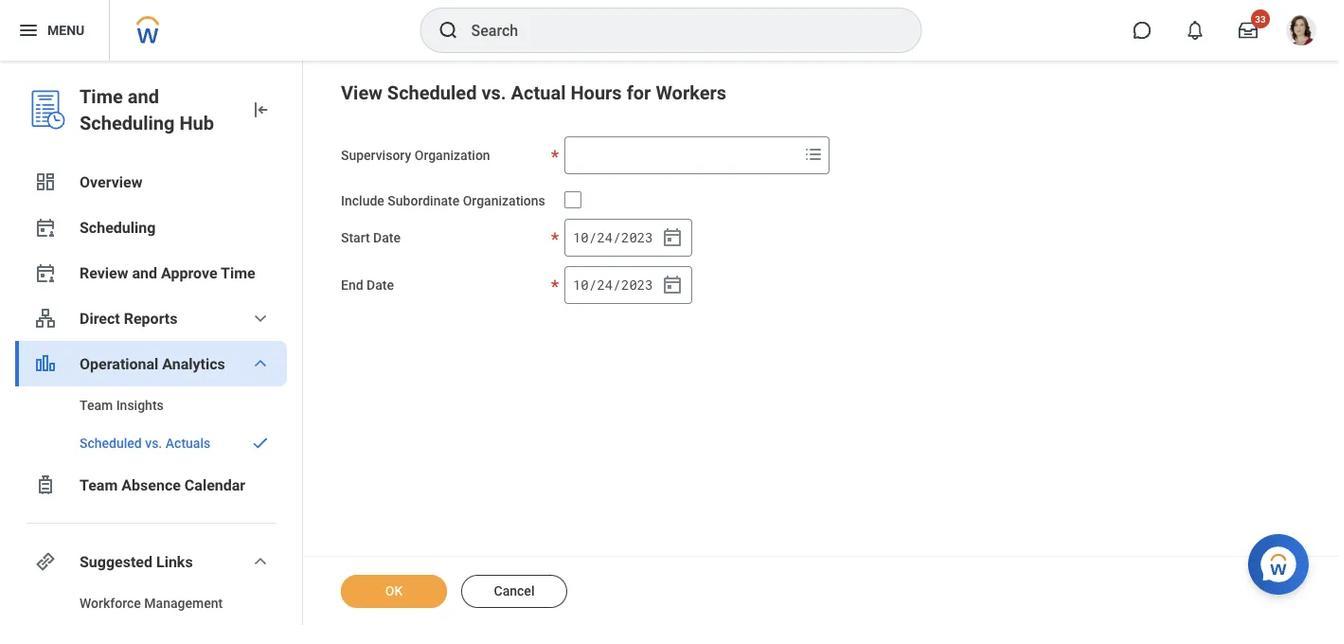 Task type: describe. For each thing, give the bounding box(es) containing it.
end date group
[[565, 266, 692, 304]]

33
[[1256, 13, 1266, 25]]

10 for start date
[[573, 229, 589, 246]]

direct reports button
[[15, 296, 287, 341]]

direct reports
[[80, 309, 178, 327]]

24 for start date
[[597, 229, 613, 246]]

workers
[[656, 81, 727, 104]]

team absence calendar
[[80, 476, 246, 494]]

start date
[[341, 230, 401, 246]]

absence
[[122, 476, 181, 494]]

Supervisory Organization field
[[565, 138, 799, 172]]

scheduled inside operational analytics element
[[80, 435, 142, 451]]

33 button
[[1228, 9, 1270, 51]]

organizations
[[463, 193, 546, 209]]

justify image
[[17, 19, 40, 42]]

scheduling inside time and scheduling hub
[[80, 112, 175, 134]]

operational
[[80, 355, 159, 373]]

overview
[[80, 173, 142, 191]]

prompts image
[[802, 143, 825, 166]]

calendar user solid image
[[34, 216, 57, 239]]

review
[[80, 264, 128, 282]]

subordinate
[[388, 193, 460, 209]]

2023 for end date
[[622, 276, 653, 294]]

time and scheduling hub
[[80, 85, 214, 134]]

calendar user solid image
[[34, 261, 57, 284]]

end
[[341, 277, 363, 293]]

search image
[[437, 19, 460, 42]]

actuals
[[166, 435, 211, 451]]

vs. inside operational analytics element
[[145, 435, 162, 451]]

overview link
[[15, 159, 287, 205]]

dashboard image
[[34, 171, 57, 193]]

start
[[341, 230, 370, 246]]

insights
[[116, 397, 164, 413]]

scheduled vs. actuals
[[80, 435, 211, 451]]

cancel button
[[461, 575, 567, 608]]

24 for end date
[[597, 276, 613, 294]]

view team image
[[34, 307, 57, 330]]

chart image
[[34, 352, 57, 375]]

direct
[[80, 309, 120, 327]]

reports
[[124, 309, 178, 327]]

10 for end date
[[573, 276, 589, 294]]

ok
[[385, 584, 403, 599]]

suggested links
[[80, 553, 193, 571]]

start date group
[[565, 219, 692, 257]]

chevron down small image for reports
[[249, 307, 272, 330]]

check image
[[249, 434, 272, 453]]

date for end date
[[367, 277, 394, 293]]

team insights
[[80, 397, 164, 413]]

and for time
[[128, 85, 159, 108]]

operational analytics
[[80, 355, 225, 373]]

team insights link
[[15, 387, 287, 424]]

include subordinate organizations
[[341, 193, 546, 209]]

operational analytics element
[[15, 387, 287, 462]]



Task type: locate. For each thing, give the bounding box(es) containing it.
0 vertical spatial time
[[80, 85, 123, 108]]

suggested
[[80, 553, 153, 571]]

operational analytics button
[[15, 341, 287, 387]]

scheduling down the overview
[[80, 218, 156, 236]]

1 24 from the top
[[597, 229, 613, 246]]

0 horizontal spatial time
[[80, 85, 123, 108]]

scheduled vs. actuals link
[[15, 424, 287, 462]]

chevron down small image inside direct reports dropdown button
[[249, 307, 272, 330]]

2 scheduling from the top
[[80, 218, 156, 236]]

chevron down small image for links
[[249, 550, 272, 573]]

and for review
[[132, 264, 157, 282]]

10 / 24 / 2023 for end date
[[573, 276, 653, 294]]

2 10 from the top
[[573, 276, 589, 294]]

time
[[80, 85, 123, 108], [221, 264, 256, 282]]

date right the start
[[373, 230, 401, 246]]

1 vertical spatial scheduling
[[80, 218, 156, 236]]

1 vertical spatial time
[[221, 264, 256, 282]]

date right end
[[367, 277, 394, 293]]

task timeoff image
[[34, 474, 57, 496]]

1 2023 from the top
[[622, 229, 653, 246]]

2023
[[622, 229, 653, 246], [622, 276, 653, 294]]

0 vertical spatial 24
[[597, 229, 613, 246]]

team
[[80, 397, 113, 413], [80, 476, 118, 494]]

2023 inside end date group
[[622, 276, 653, 294]]

hub
[[179, 112, 214, 134]]

10 / 24 / 2023 inside start date group
[[573, 229, 653, 246]]

1 scheduling from the top
[[80, 112, 175, 134]]

calendar image
[[661, 274, 684, 296]]

and up overview 'link'
[[128, 85, 159, 108]]

0 vertical spatial date
[[373, 230, 401, 246]]

hours
[[571, 81, 622, 104]]

1 vertical spatial vs.
[[145, 435, 162, 451]]

vs. left actual
[[482, 81, 507, 104]]

1 horizontal spatial scheduled
[[387, 81, 477, 104]]

team inside team insights link
[[80, 397, 113, 413]]

2 10 / 24 / 2023 from the top
[[573, 276, 653, 294]]

1 chevron down small image from the top
[[249, 307, 272, 330]]

24 up end date group
[[597, 229, 613, 246]]

team left absence
[[80, 476, 118, 494]]

24 inside end date group
[[597, 276, 613, 294]]

scheduling up the overview
[[80, 112, 175, 134]]

time right approve
[[221, 264, 256, 282]]

view scheduled vs. actual hours for workers
[[341, 81, 727, 104]]

notifications large image
[[1186, 21, 1205, 40]]

date for start date
[[373, 230, 401, 246]]

menu button
[[0, 0, 109, 61]]

2 team from the top
[[80, 476, 118, 494]]

2 chevron down small image from the top
[[249, 550, 272, 573]]

navigation pane region
[[0, 61, 303, 625]]

2023 inside start date group
[[622, 229, 653, 246]]

scheduled down team insights on the left of the page
[[80, 435, 142, 451]]

10 / 24 / 2023 for start date
[[573, 229, 653, 246]]

chevron down small image right links
[[249, 550, 272, 573]]

24 down start date group
[[597, 276, 613, 294]]

include
[[341, 193, 384, 209]]

time down menu
[[80, 85, 123, 108]]

links
[[156, 553, 193, 571]]

chevron down small image up chevron down small image at left bottom
[[249, 307, 272, 330]]

supervisory organization
[[341, 148, 490, 163]]

ok button
[[341, 575, 447, 608]]

0 vertical spatial 10 / 24 / 2023
[[573, 229, 653, 246]]

1 10 from the top
[[573, 229, 589, 246]]

2 24 from the top
[[597, 276, 613, 294]]

team for team absence calendar
[[80, 476, 118, 494]]

link image
[[34, 550, 57, 573]]

0 vertical spatial 2023
[[622, 229, 653, 246]]

menu
[[47, 22, 85, 38]]

2023 left calendar image
[[622, 229, 653, 246]]

scheduling
[[80, 112, 175, 134], [80, 218, 156, 236]]

profile logan mcneil image
[[1287, 15, 1317, 49]]

team absence calendar link
[[15, 462, 287, 508]]

0 horizontal spatial vs.
[[145, 435, 162, 451]]

10 inside end date group
[[573, 276, 589, 294]]

10 / 24 / 2023 up end date group
[[573, 229, 653, 246]]

0 vertical spatial 10
[[573, 229, 589, 246]]

workforce management link
[[15, 585, 287, 622]]

2023 left calendar icon
[[622, 276, 653, 294]]

chevron down small image
[[249, 307, 272, 330], [249, 550, 272, 573]]

actual
[[511, 81, 566, 104]]

1 vertical spatial 24
[[597, 276, 613, 294]]

10
[[573, 229, 589, 246], [573, 276, 589, 294]]

for
[[627, 81, 651, 104]]

workforce management
[[80, 595, 223, 611]]

scheduling link
[[15, 205, 287, 250]]

calendar
[[185, 476, 246, 494]]

review and approve time link
[[15, 250, 287, 296]]

1 vertical spatial scheduled
[[80, 435, 142, 451]]

1 vertical spatial 10 / 24 / 2023
[[573, 276, 653, 294]]

review and approve time
[[80, 264, 256, 282]]

10 / 24 / 2023 inside end date group
[[573, 276, 653, 294]]

date
[[373, 230, 401, 246], [367, 277, 394, 293]]

management
[[144, 595, 223, 611]]

24
[[597, 229, 613, 246], [597, 276, 613, 294]]

2 2023 from the top
[[622, 276, 653, 294]]

calendar image
[[661, 226, 684, 249]]

supervisory
[[341, 148, 411, 163]]

and right review
[[132, 264, 157, 282]]

1 vertical spatial date
[[367, 277, 394, 293]]

10 / 24 / 2023
[[573, 229, 653, 246], [573, 276, 653, 294]]

Search Workday  search field
[[471, 9, 883, 51]]

1 vertical spatial chevron down small image
[[249, 550, 272, 573]]

approve
[[161, 264, 217, 282]]

team left insights
[[80, 397, 113, 413]]

1 horizontal spatial vs.
[[482, 81, 507, 104]]

0 vertical spatial vs.
[[482, 81, 507, 104]]

organization
[[415, 148, 490, 163]]

2023 for start date
[[622, 229, 653, 246]]

scheduled down search icon
[[387, 81, 477, 104]]

team for team insights
[[80, 397, 113, 413]]

and
[[128, 85, 159, 108], [132, 264, 157, 282]]

0 vertical spatial and
[[128, 85, 159, 108]]

1 vertical spatial team
[[80, 476, 118, 494]]

0 vertical spatial scheduled
[[387, 81, 477, 104]]

time and scheduling hub element
[[80, 83, 234, 136]]

cancel
[[494, 584, 535, 599]]

chevron down small image
[[249, 352, 272, 375]]

end date
[[341, 277, 394, 293]]

analytics
[[162, 355, 225, 373]]

1 vertical spatial 2023
[[622, 276, 653, 294]]

scheduled
[[387, 81, 477, 104], [80, 435, 142, 451]]

0 vertical spatial team
[[80, 397, 113, 413]]

1 team from the top
[[80, 397, 113, 413]]

1 horizontal spatial time
[[221, 264, 256, 282]]

10 up end date group
[[573, 229, 589, 246]]

vs.
[[482, 81, 507, 104], [145, 435, 162, 451]]

suggested links button
[[15, 539, 287, 585]]

10 / 24 / 2023 down start date group
[[573, 276, 653, 294]]

1 vertical spatial 10
[[573, 276, 589, 294]]

/
[[589, 229, 597, 246], [613, 229, 621, 246], [589, 276, 597, 294], [613, 276, 621, 294]]

10 down start date group
[[573, 276, 589, 294]]

view
[[341, 81, 383, 104]]

workforce
[[80, 595, 141, 611]]

1 10 / 24 / 2023 from the top
[[573, 229, 653, 246]]

vs. left actuals
[[145, 435, 162, 451]]

0 vertical spatial chevron down small image
[[249, 307, 272, 330]]

transformation import image
[[249, 99, 272, 121]]

time inside time and scheduling hub
[[80, 85, 123, 108]]

and inside time and scheduling hub
[[128, 85, 159, 108]]

1 vertical spatial and
[[132, 264, 157, 282]]

inbox large image
[[1239, 21, 1258, 40]]

24 inside start date group
[[597, 229, 613, 246]]

10 inside start date group
[[573, 229, 589, 246]]

team inside team absence calendar link
[[80, 476, 118, 494]]

0 vertical spatial scheduling
[[80, 112, 175, 134]]

0 horizontal spatial scheduled
[[80, 435, 142, 451]]



Task type: vqa. For each thing, say whether or not it's contained in the screenshot.
Cancel button
yes



